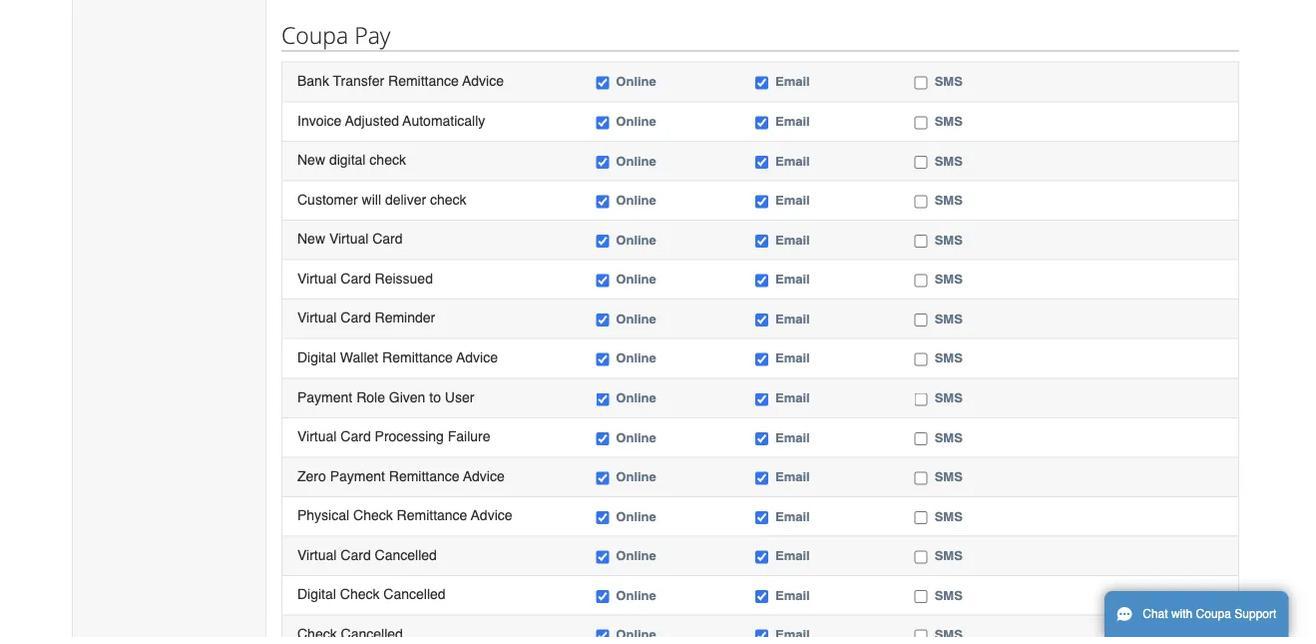 Task type: locate. For each thing, give the bounding box(es) containing it.
chat with coupa support
[[1143, 607, 1277, 621]]

pay
[[355, 20, 391, 51]]

email for bank transfer remittance advice
[[776, 74, 810, 89]]

payment
[[298, 389, 353, 405], [330, 468, 385, 484]]

1 new from the top
[[298, 152, 326, 168]]

check down invoice adjusted automatically on the left top
[[370, 152, 406, 168]]

virtual card processing failure
[[298, 428, 491, 444]]

sms for virtual card processing failure
[[935, 430, 963, 445]]

user
[[445, 389, 475, 405]]

chat with coupa support button
[[1105, 591, 1289, 637]]

virtual card cancelled
[[298, 547, 437, 563]]

virtual
[[329, 231, 369, 247], [298, 270, 337, 286], [298, 310, 337, 326], [298, 428, 337, 444], [298, 547, 337, 563]]

cancelled down physical check remittance advice
[[375, 547, 437, 563]]

online for virtual card reminder
[[616, 311, 657, 326]]

remittance down processing
[[389, 468, 460, 484]]

advice for digital wallet remittance advice
[[457, 349, 498, 365]]

0 horizontal spatial coupa
[[282, 20, 349, 51]]

new down customer
[[298, 231, 326, 247]]

digital check cancelled
[[298, 586, 446, 602]]

online
[[616, 74, 657, 89], [616, 114, 657, 129], [616, 153, 657, 168], [616, 193, 657, 208], [616, 232, 657, 247], [616, 272, 657, 287], [616, 311, 657, 326], [616, 351, 657, 366], [616, 390, 657, 405], [616, 430, 657, 445], [616, 469, 657, 484], [616, 509, 657, 524], [616, 548, 657, 563], [616, 588, 657, 603]]

1 vertical spatial new
[[298, 231, 326, 247]]

new virtual card
[[298, 231, 403, 247]]

4 email from the top
[[776, 193, 810, 208]]

payment right zero
[[330, 468, 385, 484]]

sms for new virtual card
[[935, 232, 963, 247]]

2 sms from the top
[[935, 114, 963, 129]]

online for virtual card cancelled
[[616, 548, 657, 563]]

virtual for virtual card processing failure
[[298, 428, 337, 444]]

0 vertical spatial check
[[353, 507, 393, 523]]

online for zero payment remittance advice
[[616, 469, 657, 484]]

cancelled
[[375, 547, 437, 563], [384, 586, 446, 602]]

sms for virtual card reminder
[[935, 311, 963, 326]]

email for new digital check
[[776, 153, 810, 168]]

2 new from the top
[[298, 231, 326, 247]]

coupa inside the chat with coupa support button
[[1197, 607, 1232, 621]]

remittance
[[388, 73, 459, 89], [382, 349, 453, 365], [389, 468, 460, 484], [397, 507, 468, 523]]

10 sms from the top
[[935, 430, 963, 445]]

card for reminder
[[341, 310, 371, 326]]

coupa pay
[[282, 20, 391, 51]]

cancelled down virtual card cancelled at bottom
[[384, 586, 446, 602]]

new
[[298, 152, 326, 168], [298, 231, 326, 247]]

sms for digital check cancelled
[[935, 588, 963, 603]]

invoice
[[298, 112, 342, 128]]

sms for invoice adjusted automatically
[[935, 114, 963, 129]]

5 email from the top
[[776, 232, 810, 247]]

0 vertical spatial digital
[[298, 349, 336, 365]]

11 online from the top
[[616, 469, 657, 484]]

check for physical
[[353, 507, 393, 523]]

5 online from the top
[[616, 232, 657, 247]]

1 digital from the top
[[298, 349, 336, 365]]

7 email from the top
[[776, 311, 810, 326]]

advice for bank transfer remittance advice
[[463, 73, 504, 89]]

processing
[[375, 428, 444, 444]]

virtual down virtual card reissued
[[298, 310, 337, 326]]

email for customer will deliver check
[[776, 193, 810, 208]]

digital for digital wallet remittance advice
[[298, 349, 336, 365]]

1 sms from the top
[[935, 74, 963, 89]]

0 vertical spatial new
[[298, 152, 326, 168]]

sms for physical check remittance advice
[[935, 509, 963, 524]]

remittance up given
[[382, 349, 453, 365]]

online for new digital check
[[616, 153, 657, 168]]

7 sms from the top
[[935, 311, 963, 326]]

coupa up bank
[[282, 20, 349, 51]]

virtual up zero
[[298, 428, 337, 444]]

deliver
[[385, 191, 426, 207]]

13 email from the top
[[776, 548, 810, 563]]

3 sms from the top
[[935, 153, 963, 168]]

check
[[370, 152, 406, 168], [430, 191, 467, 207]]

4 sms from the top
[[935, 193, 963, 208]]

online for physical check remittance advice
[[616, 509, 657, 524]]

12 email from the top
[[776, 509, 810, 524]]

1 vertical spatial cancelled
[[384, 586, 446, 602]]

email
[[776, 74, 810, 89], [776, 114, 810, 129], [776, 153, 810, 168], [776, 193, 810, 208], [776, 232, 810, 247], [776, 272, 810, 287], [776, 311, 810, 326], [776, 351, 810, 366], [776, 390, 810, 405], [776, 430, 810, 445], [776, 469, 810, 484], [776, 509, 810, 524], [776, 548, 810, 563], [776, 588, 810, 603]]

None checkbox
[[596, 77, 609, 90], [756, 77, 769, 90], [915, 77, 928, 90], [756, 195, 769, 208], [596, 235, 609, 248], [596, 314, 609, 327], [756, 353, 769, 366], [915, 353, 928, 366], [596, 393, 609, 406], [756, 393, 769, 406], [915, 393, 928, 406], [596, 432, 609, 445], [915, 432, 928, 445], [596, 472, 609, 485], [596, 551, 609, 564], [596, 590, 609, 603], [756, 590, 769, 603], [915, 590, 928, 603], [596, 630, 609, 637], [915, 630, 928, 637], [596, 77, 609, 90], [756, 77, 769, 90], [915, 77, 928, 90], [756, 195, 769, 208], [596, 235, 609, 248], [596, 314, 609, 327], [756, 353, 769, 366], [915, 353, 928, 366], [596, 393, 609, 406], [756, 393, 769, 406], [915, 393, 928, 406], [596, 432, 609, 445], [915, 432, 928, 445], [596, 472, 609, 485], [596, 551, 609, 564], [596, 590, 609, 603], [756, 590, 769, 603], [915, 590, 928, 603], [596, 630, 609, 637], [915, 630, 928, 637]]

payment left role
[[298, 389, 353, 405]]

11 email from the top
[[776, 469, 810, 484]]

email for payment role given to user
[[776, 390, 810, 405]]

virtual for virtual card reminder
[[298, 310, 337, 326]]

0 vertical spatial cancelled
[[375, 547, 437, 563]]

remittance down zero payment remittance advice
[[397, 507, 468, 523]]

2 digital from the top
[[298, 586, 336, 602]]

digital
[[298, 349, 336, 365], [298, 586, 336, 602]]

card up wallet
[[341, 310, 371, 326]]

8 online from the top
[[616, 351, 657, 366]]

6 email from the top
[[776, 272, 810, 287]]

new left digital
[[298, 152, 326, 168]]

None checkbox
[[596, 116, 609, 129], [756, 116, 769, 129], [915, 116, 928, 129], [596, 156, 609, 169], [756, 156, 769, 169], [915, 156, 928, 169], [596, 195, 609, 208], [915, 195, 928, 208], [756, 235, 769, 248], [915, 235, 928, 248], [596, 274, 609, 287], [756, 274, 769, 287], [915, 274, 928, 287], [756, 314, 769, 327], [915, 314, 928, 327], [596, 353, 609, 366], [756, 432, 769, 445], [756, 472, 769, 485], [915, 472, 928, 485], [596, 511, 609, 524], [756, 511, 769, 524], [915, 511, 928, 524], [756, 551, 769, 564], [915, 551, 928, 564], [756, 630, 769, 637], [596, 116, 609, 129], [756, 116, 769, 129], [915, 116, 928, 129], [596, 156, 609, 169], [756, 156, 769, 169], [915, 156, 928, 169], [596, 195, 609, 208], [915, 195, 928, 208], [756, 235, 769, 248], [915, 235, 928, 248], [596, 274, 609, 287], [756, 274, 769, 287], [915, 274, 928, 287], [756, 314, 769, 327], [915, 314, 928, 327], [596, 353, 609, 366], [756, 432, 769, 445], [756, 472, 769, 485], [915, 472, 928, 485], [596, 511, 609, 524], [756, 511, 769, 524], [915, 511, 928, 524], [756, 551, 769, 564], [915, 551, 928, 564], [756, 630, 769, 637]]

card
[[373, 231, 403, 247], [341, 270, 371, 286], [341, 310, 371, 326], [341, 428, 371, 444], [341, 547, 371, 563]]

online for bank transfer remittance advice
[[616, 74, 657, 89]]

check up virtual card cancelled at bottom
[[353, 507, 393, 523]]

9 sms from the top
[[935, 390, 963, 405]]

coupa
[[282, 20, 349, 51], [1197, 607, 1232, 621]]

14 sms from the top
[[935, 588, 963, 603]]

virtual card reissued
[[298, 270, 433, 286]]

digital down virtual card cancelled at bottom
[[298, 586, 336, 602]]

10 online from the top
[[616, 430, 657, 445]]

online for virtual card processing failure
[[616, 430, 657, 445]]

6 online from the top
[[616, 272, 657, 287]]

check down virtual card cancelled at bottom
[[340, 586, 380, 602]]

check right deliver
[[430, 191, 467, 207]]

8 email from the top
[[776, 351, 810, 366]]

advice for zero payment remittance advice
[[463, 468, 505, 484]]

email for virtual card cancelled
[[776, 548, 810, 563]]

cancelled for digital check cancelled
[[384, 586, 446, 602]]

card down customer will deliver check
[[373, 231, 403, 247]]

email for digital wallet remittance advice
[[776, 351, 810, 366]]

invoice adjusted automatically
[[298, 112, 486, 128]]

10 email from the top
[[776, 430, 810, 445]]

email for physical check remittance advice
[[776, 509, 810, 524]]

physical
[[298, 507, 350, 523]]

12 sms from the top
[[935, 509, 963, 524]]

13 online from the top
[[616, 548, 657, 563]]

digital
[[329, 152, 366, 168]]

1 email from the top
[[776, 74, 810, 89]]

online for customer will deliver check
[[616, 193, 657, 208]]

digital left wallet
[[298, 349, 336, 365]]

advice
[[463, 73, 504, 89], [457, 349, 498, 365], [463, 468, 505, 484], [471, 507, 513, 523]]

11 sms from the top
[[935, 469, 963, 484]]

1 vertical spatial digital
[[298, 586, 336, 602]]

0 vertical spatial payment
[[298, 389, 353, 405]]

card down role
[[341, 428, 371, 444]]

12 online from the top
[[616, 509, 657, 524]]

3 online from the top
[[616, 153, 657, 168]]

1 vertical spatial check
[[430, 191, 467, 207]]

1 vertical spatial coupa
[[1197, 607, 1232, 621]]

online for virtual card reissued
[[616, 272, 657, 287]]

check for digital
[[340, 586, 380, 602]]

0 vertical spatial check
[[370, 152, 406, 168]]

2 email from the top
[[776, 114, 810, 129]]

card up digital check cancelled
[[341, 547, 371, 563]]

3 email from the top
[[776, 153, 810, 168]]

remittance up automatically
[[388, 73, 459, 89]]

email for zero payment remittance advice
[[776, 469, 810, 484]]

8 sms from the top
[[935, 351, 963, 366]]

1 vertical spatial check
[[340, 586, 380, 602]]

1 online from the top
[[616, 74, 657, 89]]

coupa right 'with'
[[1197, 607, 1232, 621]]

9 email from the top
[[776, 390, 810, 405]]

digital for digital check cancelled
[[298, 586, 336, 602]]

13 sms from the top
[[935, 548, 963, 563]]

card down new virtual card
[[341, 270, 371, 286]]

virtual down new virtual card
[[298, 270, 337, 286]]

1 horizontal spatial coupa
[[1197, 607, 1232, 621]]

2 online from the top
[[616, 114, 657, 129]]

email for virtual card reissued
[[776, 272, 810, 287]]

sms
[[935, 74, 963, 89], [935, 114, 963, 129], [935, 153, 963, 168], [935, 193, 963, 208], [935, 232, 963, 247], [935, 272, 963, 287], [935, 311, 963, 326], [935, 351, 963, 366], [935, 390, 963, 405], [935, 430, 963, 445], [935, 469, 963, 484], [935, 509, 963, 524], [935, 548, 963, 563], [935, 588, 963, 603]]

7 online from the top
[[616, 311, 657, 326]]

14 email from the top
[[776, 588, 810, 603]]

check
[[353, 507, 393, 523], [340, 586, 380, 602]]

email for invoice adjusted automatically
[[776, 114, 810, 129]]

virtual down physical on the left of the page
[[298, 547, 337, 563]]

6 sms from the top
[[935, 272, 963, 287]]

4 online from the top
[[616, 193, 657, 208]]

9 online from the top
[[616, 390, 657, 405]]

14 online from the top
[[616, 588, 657, 603]]

5 sms from the top
[[935, 232, 963, 247]]



Task type: vqa. For each thing, say whether or not it's contained in the screenshot.
Social,
no



Task type: describe. For each thing, give the bounding box(es) containing it.
physical check remittance advice
[[298, 507, 513, 523]]

online for new virtual card
[[616, 232, 657, 247]]

card for reissued
[[341, 270, 371, 286]]

zero
[[298, 468, 326, 484]]

0 vertical spatial coupa
[[282, 20, 349, 51]]

online for payment role given to user
[[616, 390, 657, 405]]

online for digital wallet remittance advice
[[616, 351, 657, 366]]

advice for physical check remittance advice
[[471, 507, 513, 523]]

virtual up virtual card reissued
[[329, 231, 369, 247]]

will
[[362, 191, 381, 207]]

sms for new digital check
[[935, 153, 963, 168]]

payment role given to user
[[298, 389, 475, 405]]

sms for virtual card cancelled
[[935, 548, 963, 563]]

transfer
[[333, 73, 385, 89]]

virtual for virtual card reissued
[[298, 270, 337, 286]]

customer
[[298, 191, 358, 207]]

online for invoice adjusted automatically
[[616, 114, 657, 129]]

virtual for virtual card cancelled
[[298, 547, 337, 563]]

new digital check
[[298, 152, 406, 168]]

reminder
[[375, 310, 436, 326]]

remittance for wallet
[[382, 349, 453, 365]]

remittance for payment
[[389, 468, 460, 484]]

support
[[1235, 607, 1277, 621]]

customer will deliver check
[[298, 191, 467, 207]]

wallet
[[340, 349, 379, 365]]

failure
[[448, 428, 491, 444]]

given
[[389, 389, 426, 405]]

1 horizontal spatial check
[[430, 191, 467, 207]]

sms for bank transfer remittance advice
[[935, 74, 963, 89]]

to
[[430, 389, 441, 405]]

card for processing
[[341, 428, 371, 444]]

remittance for check
[[397, 507, 468, 523]]

card for cancelled
[[341, 547, 371, 563]]

sms for digital wallet remittance advice
[[935, 351, 963, 366]]

email for virtual card processing failure
[[776, 430, 810, 445]]

email for virtual card reminder
[[776, 311, 810, 326]]

automatically
[[403, 112, 486, 128]]

bank
[[298, 73, 329, 89]]

reissued
[[375, 270, 433, 286]]

bank transfer remittance advice
[[298, 73, 504, 89]]

email for digital check cancelled
[[776, 588, 810, 603]]

0 horizontal spatial check
[[370, 152, 406, 168]]

remittance for transfer
[[388, 73, 459, 89]]

with
[[1172, 607, 1193, 621]]

email for new virtual card
[[776, 232, 810, 247]]

digital wallet remittance advice
[[298, 349, 498, 365]]

chat
[[1143, 607, 1169, 621]]

new for new digital check
[[298, 152, 326, 168]]

sms for payment role given to user
[[935, 390, 963, 405]]

new for new virtual card
[[298, 231, 326, 247]]

role
[[357, 389, 385, 405]]

1 vertical spatial payment
[[330, 468, 385, 484]]

online for digital check cancelled
[[616, 588, 657, 603]]

sms for zero payment remittance advice
[[935, 469, 963, 484]]

cancelled for virtual card cancelled
[[375, 547, 437, 563]]

sms for customer will deliver check
[[935, 193, 963, 208]]

virtual card reminder
[[298, 310, 436, 326]]

sms for virtual card reissued
[[935, 272, 963, 287]]

zero payment remittance advice
[[298, 468, 505, 484]]

adjusted
[[345, 112, 399, 128]]



